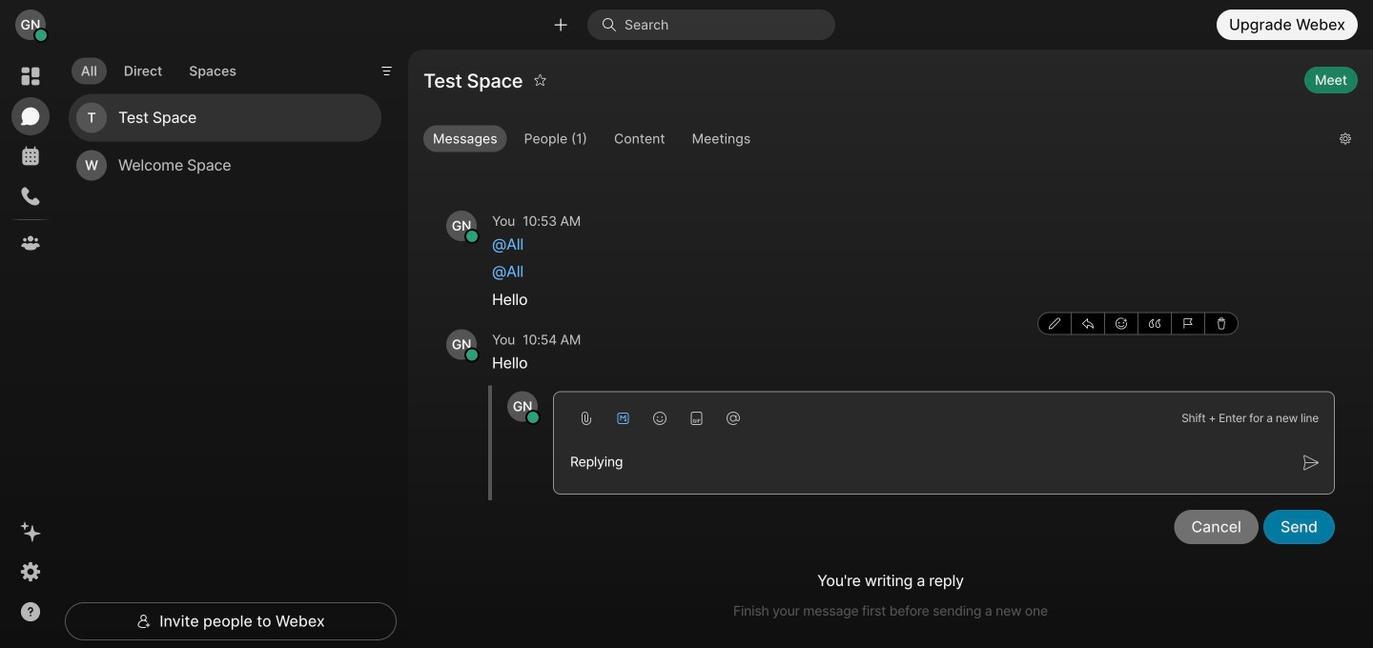 Task type: describe. For each thing, give the bounding box(es) containing it.
quote message image
[[1149, 318, 1160, 329]]

flag for follow-up image
[[1182, 318, 1194, 329]]

send message image
[[1303, 455, 1319, 471]]

start a thread image
[[1082, 318, 1094, 329]]

add reaction image
[[1116, 318, 1127, 329]]

group inside messages list
[[1037, 312, 1239, 335]]

webex tab list
[[11, 57, 50, 262]]

message composer toolbar element
[[554, 393, 1334, 437]]

delete message image
[[1216, 318, 1227, 329]]



Task type: vqa. For each thing, say whether or not it's contained in the screenshot.
Send message image
yes



Task type: locate. For each thing, give the bounding box(es) containing it.
edit message image
[[1049, 318, 1060, 329]]

test space list item
[[69, 94, 381, 142]]

navigation
[[0, 50, 61, 648]]

tab list
[[67, 46, 251, 90]]

1 vertical spatial group
[[1037, 312, 1239, 335]]

group
[[423, 125, 1324, 156], [1037, 312, 1239, 335]]

0 vertical spatial group
[[423, 125, 1324, 156]]

messages list
[[423, 157, 1358, 585]]

welcome space list item
[[69, 142, 381, 189]]



